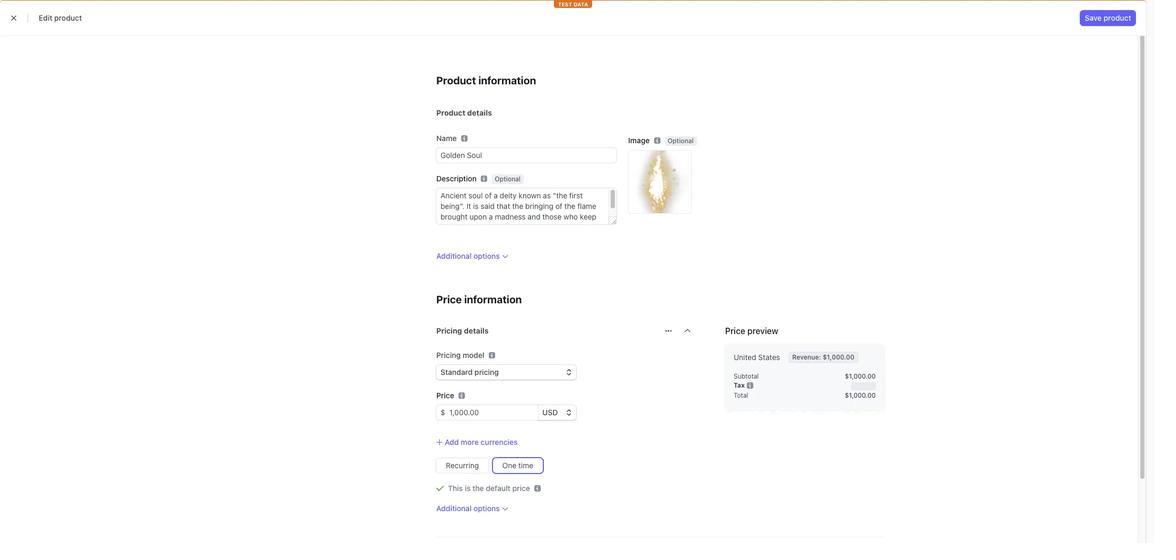 Task type: describe. For each thing, give the bounding box(es) containing it.
home
[[152, 29, 172, 38]]

0.00 text field
[[445, 405, 538, 420]]

developers link
[[869, 28, 919, 40]]

save product button
[[1081, 11, 1136, 25]]

more
[[489, 29, 507, 38]]

save product
[[1085, 13, 1132, 22]]

the
[[473, 484, 484, 493]]

usd button
[[538, 405, 576, 420]]

save
[[1085, 13, 1102, 22]]

edit
[[39, 13, 52, 22]]

more
[[461, 438, 479, 447]]

1 vertical spatial info image
[[747, 382, 753, 388]]

customers
[[277, 29, 315, 38]]

one
[[502, 461, 517, 470]]

information for price information
[[464, 293, 522, 305]]

create
[[849, 7, 870, 15]]

$
[[441, 408, 445, 417]]

name
[[436, 134, 457, 143]]

2 additional from the top
[[436, 504, 472, 513]]

product information
[[436, 74, 536, 86]]

reports link
[[401, 28, 439, 40]]

price for price information
[[436, 293, 462, 305]]

customers link
[[271, 28, 320, 40]]

1 additional options button from the top
[[436, 251, 508, 261]]

edit product
[[39, 13, 82, 22]]

$1,000.00 for total
[[845, 391, 876, 399]]

product details
[[436, 108, 492, 117]]

add
[[445, 438, 459, 447]]

connect link
[[441, 28, 481, 40]]

product for product details
[[436, 108, 466, 117]]

products link
[[322, 28, 365, 40]]

add more currencies button
[[436, 437, 518, 448]]

create button
[[843, 5, 887, 18]]

connect
[[447, 29, 476, 38]]

revenue:
[[793, 353, 821, 361]]

price information
[[436, 293, 522, 305]]

0 horizontal spatial info image
[[489, 352, 495, 358]]

price preview
[[725, 326, 779, 336]]

2 options from the top
[[474, 504, 500, 513]]

united states
[[734, 353, 780, 362]]

$1,000.00 for subtotal
[[845, 372, 876, 380]]

this
[[448, 484, 463, 493]]

$ button
[[436, 405, 445, 420]]

home link
[[146, 28, 178, 40]]

usd
[[543, 408, 558, 417]]

add more currencies
[[445, 438, 518, 447]]

Ancient soul of a deity known as "the first being". It is said that the bringing of the flame brought upon a madness and those who keep her close, keep the madness far. text field
[[436, 188, 617, 224]]

time
[[519, 461, 533, 470]]

tax
[[734, 381, 745, 389]]

developers
[[874, 29, 914, 38]]

description
[[436, 174, 477, 183]]

total
[[734, 391, 749, 399]]

help button
[[891, 3, 924, 20]]

reports
[[406, 29, 434, 38]]

billing
[[372, 29, 394, 38]]

0 vertical spatial $1,000.00
[[823, 353, 855, 361]]

test mode
[[925, 29, 962, 38]]

currencies
[[481, 438, 518, 447]]



Task type: vqa. For each thing, say whether or not it's contained in the screenshot.
Price
yes



Task type: locate. For each thing, give the bounding box(es) containing it.
1 horizontal spatial optional
[[668, 137, 694, 145]]

optional
[[668, 137, 694, 145], [495, 175, 521, 183]]

2 product from the top
[[436, 108, 466, 117]]

product for product information
[[436, 74, 476, 86]]

0 vertical spatial options
[[474, 251, 500, 260]]

0 vertical spatial additional options
[[436, 251, 500, 260]]

information
[[479, 74, 536, 86], [464, 293, 522, 305]]

options up 'price information'
[[474, 251, 500, 260]]

pricing for pricing model
[[436, 351, 461, 360]]

product right save
[[1104, 13, 1132, 22]]

additional options up 'price information'
[[436, 251, 500, 260]]

info image
[[489, 352, 495, 358], [747, 382, 753, 388]]

1 options from the top
[[474, 251, 500, 260]]

one time
[[502, 461, 533, 470]]

pricing for pricing details
[[436, 326, 462, 335]]

None search field
[[432, 5, 693, 18]]

states
[[759, 353, 780, 362]]

0 vertical spatial additional options button
[[436, 251, 508, 261]]

pricing inside button
[[436, 326, 462, 335]]

pricing details
[[436, 326, 489, 335]]

2 additional options from the top
[[436, 504, 500, 513]]

details for product details
[[467, 108, 492, 117]]

details
[[467, 108, 492, 117], [464, 326, 489, 335]]

2 pricing from the top
[[436, 351, 461, 360]]

1 vertical spatial optional
[[495, 175, 521, 183]]

svg image
[[666, 328, 672, 334]]

1 vertical spatial price
[[725, 326, 746, 336]]

information up pricing details
[[464, 293, 522, 305]]

details down product information at the left top of page
[[467, 108, 492, 117]]

options down this is the default price
[[474, 504, 500, 513]]

1 vertical spatial $1,000.00
[[845, 372, 876, 380]]

2 additional options button from the top
[[436, 503, 508, 514]]

1 product from the top
[[436, 74, 476, 86]]

1 product from the left
[[54, 13, 82, 22]]

pricing model
[[436, 351, 484, 360]]

0 vertical spatial details
[[467, 108, 492, 117]]

mode
[[942, 29, 962, 38]]

price left preview
[[725, 326, 746, 336]]

1 vertical spatial additional options
[[436, 504, 500, 513]]

product
[[54, 13, 82, 22], [1104, 13, 1132, 22]]

information for product information
[[479, 74, 536, 86]]

price up $
[[436, 391, 454, 400]]

1 vertical spatial information
[[464, 293, 522, 305]]

default
[[486, 484, 511, 493]]

options
[[474, 251, 500, 260], [474, 504, 500, 513]]

balances
[[232, 29, 264, 38]]

0 vertical spatial information
[[479, 74, 536, 86]]

this is the default price
[[448, 484, 530, 493]]

details for pricing details
[[464, 326, 489, 335]]

information down more button
[[479, 74, 536, 86]]

info element
[[489, 352, 495, 358]]

product up name
[[436, 108, 466, 117]]

additional options down is
[[436, 504, 500, 513]]

additional down this
[[436, 504, 472, 513]]

additional options button down is
[[436, 503, 508, 514]]

details inside button
[[464, 326, 489, 335]]

1 additional from the top
[[436, 251, 472, 260]]

pricing
[[436, 326, 462, 335], [436, 351, 461, 360]]

product up product details
[[436, 74, 476, 86]]

product right edit
[[54, 13, 82, 22]]

billing link
[[367, 28, 399, 40]]

1 horizontal spatial info image
[[747, 382, 753, 388]]

additional options
[[436, 251, 500, 260], [436, 504, 500, 513]]

optional down premium plan, sunglasses, etc. text box
[[495, 175, 521, 183]]

image
[[628, 136, 650, 145]]

pricing details button
[[430, 319, 659, 339]]

2 vertical spatial price
[[436, 391, 454, 400]]

balances link
[[227, 28, 269, 40]]

payments link
[[180, 28, 225, 40]]

2 vertical spatial $1,000.00
[[845, 391, 876, 399]]

additional up 'price information'
[[436, 251, 472, 260]]

1 vertical spatial additional options button
[[436, 503, 508, 514]]

1 vertical spatial details
[[464, 326, 489, 335]]

0 horizontal spatial optional
[[495, 175, 521, 183]]

product for edit product
[[54, 13, 82, 22]]

optional right image
[[668, 137, 694, 145]]

0 horizontal spatial product
[[54, 13, 82, 22]]

additional options button
[[436, 251, 508, 261], [436, 503, 508, 514]]

1 vertical spatial pricing
[[436, 351, 461, 360]]

1 horizontal spatial product
[[1104, 13, 1132, 22]]

0 vertical spatial product
[[436, 74, 476, 86]]

0 vertical spatial additional
[[436, 251, 472, 260]]

price up pricing details
[[436, 293, 462, 305]]

$1,000.00
[[823, 353, 855, 361], [845, 372, 876, 380], [845, 391, 876, 399]]

price
[[513, 484, 530, 493]]

recurring
[[446, 461, 479, 470]]

1 pricing from the top
[[436, 326, 462, 335]]

details up the model
[[464, 326, 489, 335]]

0 vertical spatial optional
[[668, 137, 694, 145]]

product inside button
[[1104, 13, 1132, 22]]

price for price preview
[[725, 326, 746, 336]]

info image down "subtotal"
[[747, 382, 753, 388]]

price
[[436, 293, 462, 305], [725, 326, 746, 336], [436, 391, 454, 400]]

additional
[[436, 251, 472, 260], [436, 504, 472, 513]]

united
[[734, 353, 757, 362]]

test
[[925, 29, 940, 38]]

preview
[[748, 326, 779, 336]]

1 vertical spatial options
[[474, 504, 500, 513]]

help
[[906, 7, 920, 15]]

payments
[[185, 29, 220, 38]]

optional for description
[[495, 175, 521, 183]]

products
[[328, 29, 359, 38]]

1 additional options from the top
[[436, 251, 500, 260]]

additional options button up 'price information'
[[436, 251, 508, 261]]

product
[[436, 74, 476, 86], [436, 108, 466, 117]]

1 vertical spatial product
[[436, 108, 466, 117]]

model
[[463, 351, 484, 360]]

1 vertical spatial additional
[[436, 504, 472, 513]]

0 vertical spatial info image
[[489, 352, 495, 358]]

pricing left the model
[[436, 351, 461, 360]]

2 product from the left
[[1104, 13, 1132, 22]]

info image right the model
[[489, 352, 495, 358]]

is
[[465, 484, 471, 493]]

pricing up pricing model
[[436, 326, 462, 335]]

0 vertical spatial price
[[436, 293, 462, 305]]

subtotal
[[734, 372, 759, 380]]

product for save product
[[1104, 13, 1132, 22]]

0 vertical spatial pricing
[[436, 326, 462, 335]]

revenue: $1,000.00
[[793, 353, 855, 361]]

more button
[[484, 28, 523, 40]]

Premium Plan, sunglasses, etc. text field
[[436, 148, 617, 163]]

optional for image
[[668, 137, 694, 145]]



